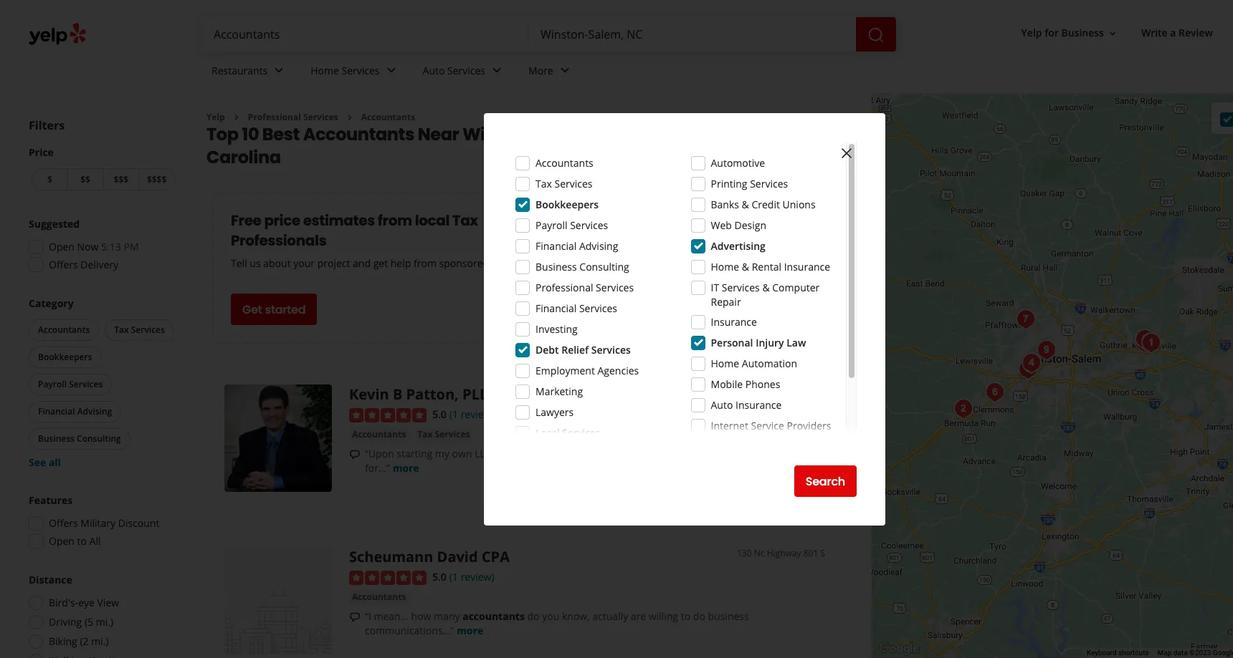 Task type: vqa. For each thing, say whether or not it's contained in the screenshot.
services within the IT Services & Computer Repair
yes



Task type: locate. For each thing, give the bounding box(es) containing it.
2 offers from the top
[[49, 517, 78, 531]]

yelp inside button
[[1022, 26, 1042, 40]]

insurance up personal
[[711, 316, 757, 329]]

how
[[411, 610, 431, 624]]

1 vertical spatial to
[[77, 535, 87, 549]]

project
[[317, 257, 350, 271]]

to inside do you know, actually are willing to do business communications..."
[[681, 610, 691, 624]]

0 vertical spatial 5.0
[[432, 408, 447, 422]]

kevin b patton, pllc
[[349, 385, 497, 405]]

accountants link up "i
[[349, 591, 409, 605]]

payroll inside button
[[38, 379, 67, 391]]

(1 review) down david
[[449, 571, 495, 585]]

2 (1 review) from the top
[[449, 571, 495, 585]]

marketing
[[536, 385, 583, 399]]

0 vertical spatial payroll
[[536, 219, 568, 232]]

mi.) for biking (2 mi.)
[[91, 635, 109, 649]]

business consulting up financial services
[[536, 260, 629, 274]]

scheumann david cpa image
[[949, 395, 978, 424], [224, 548, 332, 656]]

1 vertical spatial business
[[536, 260, 577, 274]]

consulting down financial advising button
[[77, 433, 121, 445]]

1 horizontal spatial 24 chevron down v2 image
[[383, 62, 400, 79]]

2 5.0 link from the top
[[432, 570, 447, 585]]

discount
[[118, 517, 159, 531]]

2 16 speech v2 image from the top
[[349, 612, 361, 624]]

130
[[737, 548, 752, 560]]

business left 16 chevron down v2 image
[[1062, 26, 1104, 40]]

mobile
[[711, 378, 743, 392]]

1 5 star rating image from the top
[[349, 409, 427, 423]]

1 vertical spatial yelp
[[207, 111, 225, 123]]

accountants link left near
[[361, 111, 415, 123]]

search button
[[794, 466, 857, 498]]

0 horizontal spatial i
[[497, 447, 499, 461]]

1 5.0 link from the top
[[432, 407, 447, 423]]

0 horizontal spatial tax services button
[[105, 320, 174, 341]]

24 chevron down v2 image right auto services
[[488, 62, 506, 79]]

1 do from the left
[[527, 610, 540, 624]]

3 24 chevron down v2 image from the left
[[488, 62, 506, 79]]

payroll services inside button
[[38, 379, 103, 391]]

option group
[[24, 574, 178, 659]]

1 vertical spatial auto
[[711, 399, 733, 412]]

& for rental
[[742, 260, 749, 274]]

google image
[[876, 640, 923, 659]]

your
[[293, 257, 315, 271]]

tax down delivery
[[114, 324, 129, 336]]

business up financial services
[[536, 260, 577, 274]]

business up all
[[38, 433, 75, 445]]

(1 down david
[[449, 571, 458, 585]]

1 vertical spatial &
[[742, 260, 749, 274]]

professional services down restaurants link
[[248, 111, 338, 123]]

& inside it services & computer repair
[[763, 281, 770, 295]]

1 (1 review) link from the top
[[449, 407, 495, 423]]

1 vertical spatial from
[[414, 257, 437, 271]]

2 5.0 from the top
[[432, 571, 447, 585]]

0 vertical spatial professional
[[248, 111, 301, 123]]

1 vertical spatial tax services button
[[415, 428, 473, 442]]

map
[[1158, 650, 1172, 658]]

1 (1 from the top
[[449, 408, 458, 422]]

1 24 chevron down v2 image from the left
[[270, 62, 288, 79]]

2 vertical spatial group
[[24, 494, 178, 554]]

auto
[[423, 64, 445, 77], [711, 399, 733, 412]]

0 horizontal spatial auto
[[423, 64, 445, 77]]

b for 860-
[[771, 385, 777, 398]]

my down tax services link
[[435, 447, 450, 461]]

map region
[[744, 37, 1233, 659]]

best
[[262, 123, 300, 147]]

0 vertical spatial (1
[[449, 408, 458, 422]]

write a review
[[1142, 26, 1213, 40]]

2 i from the left
[[746, 447, 749, 461]]

financial advising inside button
[[38, 406, 112, 418]]

option group containing distance
[[24, 574, 178, 659]]

24 chevron down v2 image for restaurants
[[270, 62, 288, 79]]

5.0 down scheumann david cpa
[[432, 571, 447, 585]]

mi.) right (2
[[91, 635, 109, 649]]

auto inside search dialog
[[711, 399, 733, 412]]

0 vertical spatial from
[[378, 211, 412, 231]]

2 16 chevron right v2 image from the left
[[344, 112, 356, 123]]

1 horizontal spatial to
[[681, 610, 691, 624]]

do you know, actually are willing to do business communications..."
[[365, 610, 749, 638]]

0 horizontal spatial business consulting
[[38, 433, 121, 445]]

1 horizontal spatial from
[[414, 257, 437, 271]]

1 horizontal spatial do
[[693, 610, 705, 624]]

open to all
[[49, 535, 101, 549]]

now
[[77, 240, 99, 254]]

1 vertical spatial more link
[[457, 625, 484, 638]]

to
[[802, 447, 812, 461], [77, 535, 87, 549], [681, 610, 691, 624]]

top
[[207, 123, 238, 147]]

do left 'you'
[[527, 610, 540, 624]]

group
[[24, 217, 178, 277], [26, 297, 178, 470], [24, 494, 178, 554]]

my left need
[[591, 447, 605, 461]]

(1 up tax services link
[[449, 408, 458, 422]]

accountants down salem,
[[536, 156, 594, 170]]

5.0 for david
[[432, 571, 447, 585]]

accountants up "i
[[352, 592, 406, 604]]

0 vertical spatial 16 speech v2 image
[[349, 450, 361, 461]]

tell
[[231, 257, 247, 271]]

24 chevron down v2 image
[[270, 62, 288, 79], [383, 62, 400, 79], [488, 62, 506, 79]]

1 horizontal spatial yelp
[[1022, 26, 1042, 40]]

2 vertical spatial business
[[38, 433, 75, 445]]

2 horizontal spatial to
[[802, 447, 812, 461]]

professional
[[248, 111, 301, 123], [536, 281, 593, 295]]

financial advising up businesses.
[[536, 239, 618, 253]]

1 vertical spatial (1 review) link
[[449, 570, 495, 585]]

0 vertical spatial business
[[1062, 26, 1104, 40]]

0 vertical spatial more link
[[393, 462, 419, 475]]

1 horizontal spatial b
[[771, 385, 777, 398]]

1 my from the left
[[435, 447, 450, 461]]

0 horizontal spatial do
[[527, 610, 540, 624]]

yelp for yelp link
[[207, 111, 225, 123]]

0 horizontal spatial 24 chevron down v2 image
[[270, 62, 288, 79]]

open left all
[[49, 535, 75, 549]]

from right the help
[[414, 257, 437, 271]]

kevin b patton, pllc image
[[1137, 329, 1166, 358], [224, 385, 332, 493]]

google
[[1213, 650, 1233, 658]]

tax
[[536, 177, 552, 191], [452, 211, 478, 231], [114, 324, 129, 336], [418, 429, 433, 441]]

1 vertical spatial home
[[711, 260, 739, 274]]

1 horizontal spatial bookkeepers
[[536, 198, 599, 212]]

(1
[[449, 408, 458, 422], [449, 571, 458, 585]]

0 vertical spatial financial advising
[[536, 239, 618, 253]]

to right turn
[[802, 447, 812, 461]]

i
[[497, 447, 499, 461], [746, 447, 749, 461]]

1 vertical spatial kevin b patton, pllc image
[[224, 385, 332, 493]]

know,
[[562, 610, 590, 624]]

1 vertical spatial more
[[457, 625, 484, 638]]

0 vertical spatial 5 star rating image
[[349, 409, 427, 423]]

1 horizontal spatial auto
[[711, 399, 733, 412]]

2 review) from the top
[[461, 571, 495, 585]]

j ken elliott, cpa, pfs, cfp image
[[1012, 305, 1040, 334]]

0 horizontal spatial more
[[393, 462, 419, 475]]

mi.) right (5
[[96, 616, 113, 630]]

injury
[[756, 336, 784, 350]]

1 horizontal spatial professional services
[[536, 281, 634, 295]]

offers
[[49, 258, 78, 272], [49, 517, 78, 531]]

16 chevron right v2 image down home services link
[[344, 112, 356, 123]]

2 (1 review) link from the top
[[449, 570, 495, 585]]

professional services up financial services
[[536, 281, 634, 295]]

860-b salisbury st
[[754, 385, 825, 398]]

business consulting down financial advising button
[[38, 433, 121, 445]]

0 vertical spatial mi.)
[[96, 616, 113, 630]]

to inside group
[[77, 535, 87, 549]]

0 vertical spatial consulting
[[580, 260, 629, 274]]

1 horizontal spatial more link
[[457, 625, 484, 638]]

24 chevron down v2 image inside home services link
[[383, 62, 400, 79]]

home up it at the top of page
[[711, 260, 739, 274]]

automotive
[[711, 156, 765, 170]]

1 vertical spatial advising
[[77, 406, 112, 418]]

0 horizontal spatial more link
[[393, 462, 419, 475]]

0 vertical spatial for
[[1045, 26, 1059, 40]]

financial up businesses.
[[536, 239, 577, 253]]

local
[[415, 211, 450, 231]]

consulting inside search dialog
[[580, 260, 629, 274]]

from left local
[[378, 211, 412, 231]]

for left an
[[634, 447, 648, 461]]

offers up the open to all
[[49, 517, 78, 531]]

design
[[735, 219, 767, 232]]

advising inside financial advising button
[[77, 406, 112, 418]]

accountants down home services link
[[303, 123, 414, 147]]

None search field
[[202, 17, 899, 52]]

2 b from the left
[[771, 385, 777, 398]]

more link down the starting
[[393, 462, 419, 475]]

tax down salem,
[[536, 177, 552, 191]]

1 horizontal spatial my
[[591, 447, 605, 461]]

bookkeepers inside button
[[38, 351, 92, 364]]

close image
[[838, 145, 855, 162]]

2 vertical spatial insurance
[[736, 399, 782, 412]]

more down the starting
[[393, 462, 419, 475]]

many
[[434, 610, 460, 624]]

(1 review) down pllc
[[449, 408, 495, 422]]

1 vertical spatial 5 star rating image
[[349, 572, 427, 586]]

all
[[49, 456, 61, 470]]

1 horizontal spatial consulting
[[580, 260, 629, 274]]

0 vertical spatial group
[[24, 217, 178, 277]]

bookkeepers up payroll services button
[[38, 351, 92, 364]]

1 horizontal spatial payroll services
[[536, 219, 608, 232]]

b right kevin
[[393, 385, 403, 405]]

accountants button up "upon
[[349, 428, 409, 442]]

1 horizontal spatial payroll
[[536, 219, 568, 232]]

1 horizontal spatial advising
[[579, 239, 618, 253]]

for inside button
[[1045, 26, 1059, 40]]

features
[[29, 494, 73, 508]]

5 star rating image
[[349, 409, 427, 423], [349, 572, 427, 586]]

offers down now
[[49, 258, 78, 272]]

that
[[724, 447, 743, 461]]

auto up near
[[423, 64, 445, 77]]

5.0 up tax services link
[[432, 408, 447, 422]]

review) down pllc
[[461, 408, 495, 422]]

& left rental
[[742, 260, 749, 274]]

2 vertical spatial financial
[[38, 406, 75, 418]]

1 horizontal spatial business consulting
[[536, 260, 629, 274]]

payroll up businesses.
[[536, 219, 568, 232]]

starting
[[397, 447, 433, 461]]

b left 'salisbury' at right bottom
[[771, 385, 777, 398]]

advising up financial services
[[579, 239, 618, 253]]

24 chevron down v2 image right home services
[[383, 62, 400, 79]]

tax inside free price estimates from local tax professionals tell us about your project and get help from sponsored businesses.
[[452, 211, 478, 231]]

review) for patton,
[[461, 408, 495, 422]]

home for home services
[[311, 64, 339, 77]]

5.0 link down scheumann david cpa
[[432, 570, 447, 585]]

(1 review)
[[449, 408, 495, 422], [449, 571, 495, 585]]

home up mobile
[[711, 357, 739, 371]]

0 horizontal spatial professional
[[248, 111, 301, 123]]

1 b from the left
[[393, 385, 403, 405]]

tax right local
[[452, 211, 478, 231]]

accountants up bookkeepers button
[[38, 324, 90, 336]]

salem,
[[544, 123, 604, 147]]

review
[[1179, 26, 1213, 40]]

1 vertical spatial scheumann david cpa image
[[224, 548, 332, 656]]

that i could turn to for..."
[[365, 447, 812, 475]]

1 vertical spatial open
[[49, 535, 75, 549]]

about
[[263, 257, 291, 271]]

payroll services up businesses.
[[536, 219, 608, 232]]

advising
[[579, 239, 618, 253], [77, 406, 112, 418]]

professional up carolina
[[248, 111, 301, 123]]

financial services
[[536, 302, 617, 316]]

consulting
[[580, 260, 629, 274], [77, 433, 121, 445]]

1 horizontal spatial more
[[457, 625, 484, 638]]

1 vertical spatial (1
[[449, 571, 458, 585]]

tax inside group
[[114, 324, 129, 336]]

services inside it services & computer repair
[[722, 281, 760, 295]]

us
[[250, 257, 261, 271]]

2 24 chevron down v2 image from the left
[[383, 62, 400, 79]]

0 horizontal spatial from
[[378, 211, 412, 231]]

1 horizontal spatial for
[[1045, 26, 1059, 40]]

0 horizontal spatial for
[[634, 447, 648, 461]]

auto down mobile
[[711, 399, 733, 412]]

consulting up financial services
[[580, 260, 629, 274]]

(1 review) link down pllc
[[449, 407, 495, 423]]

& for credit
[[742, 198, 749, 212]]

financial advising
[[536, 239, 618, 253], [38, 406, 112, 418]]

5.0 link down patton,
[[432, 407, 447, 423]]

phones
[[746, 378, 780, 392]]

(1 for patton,
[[449, 408, 458, 422]]

2 vertical spatial accountants link
[[349, 591, 409, 605]]

free
[[231, 211, 261, 231]]

1 horizontal spatial business
[[536, 260, 577, 274]]

24 chevron down v2 image inside auto services link
[[488, 62, 506, 79]]

for..."
[[365, 462, 390, 475]]

bookkeepers down salem,
[[536, 198, 599, 212]]

more for the rightmost more link
[[457, 625, 484, 638]]

0 horizontal spatial professional services
[[248, 111, 338, 123]]

offers delivery
[[49, 258, 118, 272]]

16 chevron right v2 image right yelp link
[[231, 112, 242, 123]]

payroll down bookkeepers button
[[38, 379, 67, 391]]

advising up business consulting button
[[77, 406, 112, 418]]

accountants link up "upon
[[349, 428, 409, 442]]

1 vertical spatial 16 speech v2 image
[[349, 612, 361, 624]]

more link down many
[[457, 625, 484, 638]]

1 16 speech v2 image from the top
[[349, 450, 361, 461]]

price
[[264, 211, 300, 231]]

business inside search dialog
[[536, 260, 577, 274]]

accountants button up "i
[[349, 591, 409, 605]]

1 vertical spatial (1 review)
[[449, 571, 495, 585]]

insurance down 860-
[[736, 399, 782, 412]]

1 5.0 from the top
[[432, 408, 447, 422]]

0 vertical spatial more
[[393, 462, 419, 475]]

open now 5:13 pm
[[49, 240, 139, 254]]

1 horizontal spatial 16 chevron right v2 image
[[344, 112, 356, 123]]

16 speech v2 image
[[349, 450, 361, 461], [349, 612, 361, 624]]

2 5 star rating image from the top
[[349, 572, 427, 586]]

open down suggested
[[49, 240, 75, 254]]

1 open from the top
[[49, 240, 75, 254]]

financial up investing
[[536, 302, 577, 316]]

get started button
[[231, 294, 317, 326]]

0 vertical spatial 5.0 link
[[432, 407, 447, 423]]

home & rental insurance
[[711, 260, 830, 274]]

home inside business categories element
[[311, 64, 339, 77]]

financial advising down payroll services button
[[38, 406, 112, 418]]

financial down payroll services button
[[38, 406, 75, 418]]

i right the llc,
[[497, 447, 499, 461]]

to left all
[[77, 535, 87, 549]]

payroll services down bookkeepers button
[[38, 379, 103, 391]]

winston-
[[463, 123, 544, 147]]

1 vertical spatial payroll services
[[38, 379, 103, 391]]

free price estimates from local tax professionals tell us about your project and get help from sponsored businesses.
[[231, 211, 546, 271]]

1 horizontal spatial tax services
[[418, 429, 470, 441]]

accountants button up bookkeepers button
[[29, 320, 99, 341]]

home up professional services link
[[311, 64, 339, 77]]

pm
[[124, 240, 139, 254]]

llc,
[[475, 447, 494, 461]]

1 vertical spatial tax services
[[114, 324, 165, 336]]

kevin
[[349, 385, 389, 405]]

2 open from the top
[[49, 535, 75, 549]]

open for open to all
[[49, 535, 75, 549]]

1 offers from the top
[[49, 258, 78, 272]]

insurance up computer
[[784, 260, 830, 274]]

north
[[607, 123, 655, 147]]

16 speech v2 image left "i
[[349, 612, 361, 624]]

1 review) from the top
[[461, 408, 495, 422]]

0 horizontal spatial 16 chevron right v2 image
[[231, 112, 242, 123]]

business inside group
[[38, 433, 75, 445]]

offers for offers delivery
[[49, 258, 78, 272]]

carolina
[[207, 146, 281, 170]]

open
[[49, 240, 75, 254], [49, 535, 75, 549]]

2 (1 from the top
[[449, 571, 458, 585]]

2 horizontal spatial tax services
[[536, 177, 593, 191]]

5 star rating image down kevin
[[349, 409, 427, 423]]

5.0 link for david
[[432, 570, 447, 585]]

& down rental
[[763, 281, 770, 295]]

1 16 chevron right v2 image from the left
[[231, 112, 242, 123]]

0 vertical spatial bookkeepers
[[536, 198, 599, 212]]

review) down cpa
[[461, 571, 495, 585]]

professional up financial services
[[536, 281, 593, 295]]

bookkeepers inside search dialog
[[536, 198, 599, 212]]

2 vertical spatial home
[[711, 357, 739, 371]]

16 speech v2 image left "upon
[[349, 450, 361, 461]]

printing services
[[711, 177, 788, 191]]

a.quarles cpa image
[[1018, 349, 1046, 378]]

tax up the starting
[[418, 429, 433, 441]]

5:13
[[101, 240, 121, 254]]

see all
[[29, 456, 61, 470]]

5 star rating image down scheumann
[[349, 572, 427, 586]]

0 vertical spatial kevin b patton, pllc image
[[1137, 329, 1166, 358]]

1 horizontal spatial financial advising
[[536, 239, 618, 253]]

more down many
[[457, 625, 484, 638]]

1 horizontal spatial kevin b patton, pllc image
[[1137, 329, 1166, 358]]

write a review link
[[1136, 20, 1219, 46]]

driving (5 mi.)
[[49, 616, 113, 630]]

to right the willing
[[681, 610, 691, 624]]

2 horizontal spatial business
[[1062, 26, 1104, 40]]

home
[[311, 64, 339, 77], [711, 260, 739, 274], [711, 357, 739, 371]]

(1 review) link down david
[[449, 570, 495, 585]]

do left "business"
[[693, 610, 705, 624]]

130 nc highway 801 s
[[737, 548, 825, 560]]

0 horizontal spatial payroll services
[[38, 379, 103, 391]]

from
[[378, 211, 412, 231], [414, 257, 437, 271]]

auto inside business categories element
[[423, 64, 445, 77]]

0 vertical spatial auto
[[423, 64, 445, 77]]

16 chevron right v2 image
[[231, 112, 242, 123], [344, 112, 356, 123]]

i right the that
[[746, 447, 749, 461]]

0 horizontal spatial to
[[77, 535, 87, 549]]

tax services inside tax services link
[[418, 429, 470, 441]]

offers for offers military discount
[[49, 517, 78, 531]]

1 (1 review) from the top
[[449, 408, 495, 422]]

business consulting inside search dialog
[[536, 260, 629, 274]]

accountants
[[463, 610, 525, 624]]

b
[[393, 385, 403, 405], [771, 385, 777, 398]]

0 horizontal spatial advising
[[77, 406, 112, 418]]

delivery
[[81, 258, 118, 272]]

mean...
[[374, 610, 409, 624]]

1 vertical spatial mi.)
[[91, 635, 109, 649]]

& left credit
[[742, 198, 749, 212]]

open for open now 5:13 pm
[[49, 240, 75, 254]]

military
[[81, 517, 115, 531]]

for left 16 chevron down v2 image
[[1045, 26, 1059, 40]]

1 vertical spatial consulting
[[77, 433, 121, 445]]

tax inside search dialog
[[536, 177, 552, 191]]

banks
[[711, 198, 739, 212]]

scheumann david cpa link
[[349, 548, 510, 567]]

0 horizontal spatial consulting
[[77, 433, 121, 445]]

1 vertical spatial review)
[[461, 571, 495, 585]]

highway
[[767, 548, 801, 560]]

home for home & rental insurance
[[711, 260, 739, 274]]

1 horizontal spatial professional
[[536, 281, 593, 295]]

5.0 link for b
[[432, 407, 447, 423]]

24 chevron down v2 image inside restaurants link
[[270, 62, 288, 79]]

24 chevron down v2 image right restaurants
[[270, 62, 288, 79]]



Task type: describe. For each thing, give the bounding box(es) containing it.
tax inside tax services link
[[418, 429, 433, 441]]

search image
[[868, 26, 885, 43]]

law
[[787, 336, 806, 350]]

2 my from the left
[[591, 447, 605, 461]]

$$
[[81, 174, 90, 186]]

advertising
[[711, 239, 766, 253]]

business categories element
[[200, 52, 1233, 93]]

it services & computer repair
[[711, 281, 820, 309]]

$$$ button
[[103, 169, 139, 191]]

price group
[[29, 146, 178, 194]]

investing
[[536, 323, 578, 336]]

an
[[650, 447, 662, 461]]

tax services for right tax services button
[[418, 429, 470, 441]]

home automation
[[711, 357, 797, 371]]

(5
[[85, 616, 93, 630]]

employment agencies
[[536, 364, 639, 378]]

0 vertical spatial accountants link
[[361, 111, 415, 123]]

payroll services inside search dialog
[[536, 219, 608, 232]]

estimates
[[303, 211, 375, 231]]

group containing features
[[24, 494, 178, 554]]

financial advising inside search dialog
[[536, 239, 618, 253]]

write
[[1142, 26, 1168, 40]]

could
[[751, 447, 777, 461]]

1 vertical spatial financial
[[536, 302, 577, 316]]

bird's-eye view
[[49, 597, 119, 610]]

1 vertical spatial accountants link
[[349, 428, 409, 442]]

personal injury law
[[711, 336, 806, 350]]

keyboard shortcuts
[[1087, 650, 1149, 658]]

more for the topmost more link
[[393, 462, 419, 475]]

24 chevron down v2 image for home services
[[383, 62, 400, 79]]

business consulting inside button
[[38, 433, 121, 445]]

credit
[[752, 198, 780, 212]]

eye
[[78, 597, 95, 610]]

kevin b patton, pllc image inside map region
[[1137, 329, 1166, 358]]

web design
[[711, 219, 767, 232]]

mi.) for driving (5 mi.)
[[96, 616, 113, 630]]

16 speech v2 image for kevin
[[349, 450, 361, 461]]

group containing suggested
[[24, 217, 178, 277]]

2 vertical spatial accountants button
[[349, 591, 409, 605]]

"upon
[[365, 447, 394, 461]]

accountants up "upon
[[352, 429, 406, 441]]

(1 review) for cpa
[[449, 571, 495, 585]]

actually
[[592, 610, 628, 624]]

quickly
[[502, 447, 535, 461]]

home for home automation
[[711, 357, 739, 371]]

suntercpa image
[[1131, 326, 1159, 354]]

accountants inside top 10 best accountants near winston-salem, north carolina
[[303, 123, 414, 147]]

repair
[[711, 295, 741, 309]]

more link
[[517, 52, 585, 93]]

tax services link
[[415, 428, 473, 442]]

biking
[[49, 635, 77, 649]]

see all button
[[29, 456, 61, 470]]

1 vertical spatial accountants button
[[349, 428, 409, 442]]

keyboard shortcuts button
[[1087, 649, 1149, 659]]

recognized
[[537, 447, 588, 461]]

rental
[[752, 260, 782, 274]]

payroll inside search dialog
[[536, 219, 568, 232]]

auto insurance
[[711, 399, 782, 412]]

help
[[391, 257, 411, 271]]

local
[[536, 427, 560, 440]]

professional inside search dialog
[[536, 281, 593, 295]]

16 chevron right v2 image for accountants
[[344, 112, 356, 123]]

local services
[[536, 427, 600, 440]]

top 10 best accountants near winston-salem, north carolina
[[207, 123, 655, 170]]

to inside that i could turn to for..."
[[802, 447, 812, 461]]

advising inside search dialog
[[579, 239, 618, 253]]

accountants left near
[[361, 111, 415, 123]]

24 chevron down v2 image for auto services
[[488, 62, 506, 79]]

need
[[608, 447, 632, 461]]

1 vertical spatial for
[[634, 447, 648, 461]]

business inside user actions element
[[1062, 26, 1104, 40]]

home services
[[311, 64, 380, 77]]

$
[[47, 174, 52, 186]]

auto for auto insurance
[[711, 399, 733, 412]]

16 speech v2 image for scheumann
[[349, 612, 361, 624]]

willing
[[649, 610, 678, 624]]

1 vertical spatial insurance
[[711, 316, 757, 329]]

are
[[631, 610, 646, 624]]

accountants inside search dialog
[[536, 156, 594, 170]]

category
[[29, 297, 74, 310]]

0 vertical spatial professional services
[[248, 111, 338, 123]]

kevin b patton, pllc link
[[349, 385, 497, 405]]

service
[[751, 419, 784, 433]]

1 horizontal spatial tax services button
[[415, 428, 473, 442]]

search dialog
[[0, 0, 1233, 659]]

0 horizontal spatial scheumann david cpa image
[[224, 548, 332, 656]]

relief
[[562, 343, 589, 357]]

5 star rating image for kevin
[[349, 409, 427, 423]]

financial inside button
[[38, 406, 75, 418]]

$ button
[[32, 169, 67, 191]]

agencies
[[598, 364, 639, 378]]

map data ©2023 google
[[1158, 650, 1233, 658]]

personal
[[711, 336, 753, 350]]

860-
[[754, 385, 771, 398]]

(1 review) link for cpa
[[449, 570, 495, 585]]

accountants inside group
[[38, 324, 90, 336]]

cpa
[[482, 548, 510, 567]]

free price estimates from local tax professionals image
[[713, 228, 785, 299]]

pllc
[[463, 385, 497, 405]]

0 vertical spatial accountants button
[[29, 320, 99, 341]]

banks & credit unions
[[711, 198, 816, 212]]

get started
[[242, 302, 306, 318]]

0 vertical spatial financial
[[536, 239, 577, 253]]

0 vertical spatial scheumann david cpa image
[[949, 395, 978, 424]]

auto services
[[423, 64, 485, 77]]

filters
[[29, 118, 65, 133]]

get
[[242, 302, 262, 318]]

16 chevron right v2 image for professional services
[[231, 112, 242, 123]]

h&r block image
[[1014, 356, 1043, 384]]

b for kevin
[[393, 385, 403, 405]]

driving
[[49, 616, 82, 630]]

web
[[711, 219, 732, 232]]

(2
[[80, 635, 89, 649]]

0 horizontal spatial kevin b patton, pllc image
[[224, 385, 332, 493]]

lindsay & gardner image
[[981, 379, 1010, 407]]

review) for cpa
[[461, 571, 495, 585]]

employment
[[536, 364, 595, 378]]

user actions element
[[1010, 20, 1233, 49]]

automation
[[742, 357, 797, 371]]

(1 review) link for patton,
[[449, 407, 495, 423]]

debt relief services
[[536, 343, 631, 357]]

16 chevron down v2 image
[[1107, 28, 1119, 39]]

group containing category
[[26, 297, 178, 470]]

2 do from the left
[[693, 610, 705, 624]]

business
[[708, 610, 749, 624]]

yelp for yelp for business
[[1022, 26, 1042, 40]]

communications..."
[[365, 625, 454, 638]]

5.0 for b
[[432, 408, 447, 422]]

offers military discount
[[49, 517, 159, 531]]

restaurants link
[[200, 52, 299, 93]]

(1 review) for patton,
[[449, 408, 495, 422]]

data
[[1174, 650, 1188, 658]]

yelp for business button
[[1016, 20, 1124, 46]]

patton,
[[406, 385, 459, 405]]

tax services inside search dialog
[[536, 177, 593, 191]]

auto for auto services
[[423, 64, 445, 77]]

0 vertical spatial tax services button
[[105, 320, 174, 341]]

see
[[29, 456, 46, 470]]

5 star rating image for scheumann
[[349, 572, 427, 586]]

cannon & company image
[[1033, 336, 1061, 365]]

scheumann david cpa
[[349, 548, 510, 567]]

and
[[353, 257, 371, 271]]

professional services inside search dialog
[[536, 281, 634, 295]]

a&c accounting services image
[[1130, 328, 1159, 357]]

0 vertical spatial insurance
[[784, 260, 830, 274]]

shortcuts
[[1119, 650, 1149, 658]]

1 i from the left
[[497, 447, 499, 461]]

consulting inside button
[[77, 433, 121, 445]]

(1 for cpa
[[449, 571, 458, 585]]

i inside that i could turn to for..."
[[746, 447, 749, 461]]

24 chevron down v2 image
[[556, 62, 573, 79]]

tax services for the top tax services button
[[114, 324, 165, 336]]

auto services link
[[411, 52, 517, 93]]

keyboard
[[1087, 650, 1117, 658]]

financial advising button
[[29, 402, 121, 423]]



